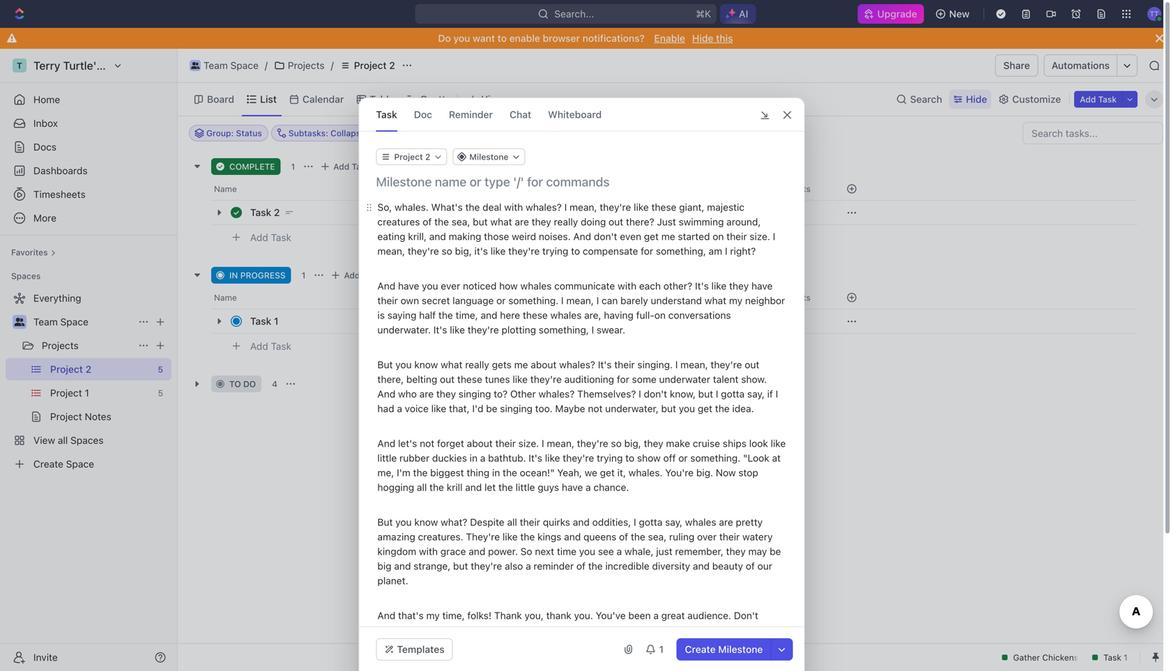 Task type: locate. For each thing, give the bounding box(es) containing it.
how
[[499, 280, 518, 292]]

with up barely
[[618, 280, 637, 292]]

1 horizontal spatial not
[[588, 403, 603, 415]]

whales left are, on the top of the page
[[551, 310, 582, 321]]

that,
[[449, 403, 470, 415]]

whales. down show
[[629, 467, 663, 479]]

whale,
[[625, 546, 654, 558]]

1 vertical spatial get
[[698, 403, 713, 415]]

they inside so, whales. what's the deal with whales? i mean, they're like these giant, majestic creatures of the sea, but what are they really doing out there? just swimming around, eating krill, and making those weird noises. and don't even get me started on their size. i mean, they're so big, it's like they're trying to compensate for something, am i right?
[[532, 216, 552, 228]]

time, up the 'your'
[[443, 610, 465, 622]]

0 vertical spatial hide
[[692, 32, 714, 44]]

1 vertical spatial team space link
[[33, 311, 133, 333]]

0 vertical spatial so
[[442, 245, 453, 257]]

but for but you know what? despite all their quirks and oddities, i gotta say, whales are pretty amazing creatures. they're like the kings and queens of the sea, ruling over their watery kingdom with grace and power. so next time you see a whale, just remember, they may be big and strange, but they're also a reminder of the incredible diversity and beauty of our planet.
[[378, 517, 393, 528]]

/ up calendar
[[331, 60, 334, 71]]

the down the what's
[[435, 216, 449, 228]]

something, inside so, whales. what's the deal with whales? i mean, they're like these giant, majestic creatures of the sea, but what are they really doing out there? just swimming around, eating krill, and making those weird noises. and don't even get me started on their size. i mean, they're so big, it's like they're trying to compensate for something, am i right?
[[656, 245, 706, 257]]

they
[[532, 216, 552, 228], [730, 280, 749, 292], [436, 388, 456, 400], [644, 438, 664, 449], [726, 546, 746, 558]]

0 horizontal spatial something,
[[539, 324, 589, 336]]

get
[[644, 231, 659, 242], [698, 403, 713, 415], [600, 467, 615, 479]]

1 vertical spatial say,
[[665, 517, 683, 528]]

they inside but you know what? despite all their quirks and oddities, i gotta say, whales are pretty amazing creatures. they're like the kings and queens of the sea, ruling over their watery kingdom with grace and power. so next time you see a whale, just remember, they may be big and strange, but they're also a reminder of the incredible diversity and beauty of our planet.
[[726, 546, 746, 558]]

or right the off
[[679, 453, 688, 464]]

task
[[1099, 94, 1117, 104], [376, 109, 397, 120], [352, 162, 370, 172], [250, 207, 271, 218], [271, 232, 292, 244], [362, 271, 381, 280], [250, 316, 271, 327], [271, 341, 292, 352]]

they up show
[[644, 438, 664, 449]]

browser
[[543, 32, 580, 44]]

2 inside task 2 link
[[274, 207, 280, 218]]

0 vertical spatial don't
[[594, 231, 618, 242]]

also
[[505, 561, 523, 572]]

of inside so, whales. what's the deal with whales? i mean, they're like these giant, majestic creatures of the sea, but what are they really doing out there? just swimming around, eating krill, and making those weird noises. and don't even get me started on their size. i mean, they're so big, it's like they're trying to compensate for something, am i right?
[[423, 216, 432, 228]]

whales. up creatures
[[395, 202, 429, 213]]

really
[[554, 216, 578, 228], [465, 359, 489, 371]]

tree
[[6, 287, 172, 476]]

so inside so, whales. what's the deal with whales? i mean, they're like these giant, majestic creatures of the sea, but what are they really doing out there? just swimming around, eating krill, and making those weird noises. and don't even get me started on their size. i mean, they're so big, it's like they're trying to compensate for something, am i right?
[[442, 245, 453, 257]]

and down "thank"
[[497, 625, 514, 636]]

dialog
[[359, 98, 805, 672]]

eating
[[378, 231, 406, 242]]

their inside and have you ever noticed how whales communicate with each other? it's like they have their own secret language or something. i mean, i can barely understand what my neighbor is saying half the time, and here these whales are, having full-on conversations underwater. it's like they're plotting something, i swear.
[[378, 295, 398, 306]]

little down ocean!"
[[516, 482, 535, 493]]

their
[[727, 231, 747, 242], [378, 295, 398, 306], [615, 359, 635, 371], [496, 438, 516, 449], [520, 517, 540, 528], [720, 531, 740, 543]]

mean, down eating
[[378, 245, 405, 257]]

really up noises.
[[554, 216, 578, 228]]

1 horizontal spatial these
[[523, 310, 548, 321]]

1 horizontal spatial what
[[491, 216, 512, 228]]

they're up "yeah,"
[[563, 453, 594, 464]]

trying inside so, whales. what's the deal with whales? i mean, they're like these giant, majestic creatures of the sea, but what are they really doing out there? just swimming around, eating krill, and making those weird noises. and don't even get me started on their size. i mean, they're so big, it's like they're trying to compensate for something, am i right?
[[543, 245, 569, 257]]

list
[[260, 93, 277, 105]]

1 vertical spatial with
[[618, 280, 637, 292]]

and down kingdom
[[394, 561, 411, 572]]

time, down 'language'
[[456, 310, 478, 321]]

creatures
[[378, 216, 420, 228]]

whales? up auditioning
[[559, 359, 596, 371]]

it's right other?
[[695, 280, 709, 292]]

0 horizontal spatial say,
[[665, 517, 683, 528]]

2 horizontal spatial are
[[719, 517, 734, 528]]

enable
[[654, 32, 686, 44]]

with inside so, whales. what's the deal with whales? i mean, they're like these giant, majestic creatures of the sea, but what are they really doing out there? just swimming around, eating krill, and making those weird noises. and don't even get me started on their size. i mean, they're so big, it's like they're trying to compensate for something, am i right?
[[504, 202, 523, 213]]

do you want to enable browser notifications? enable hide this
[[438, 32, 733, 44]]

and inside and let's not forget about their size. i mean, they're so big, they make cruise ships look like little rubber duckies in a bathtub. it's like they're trying to show off or something. "look at me, i'm the biggest thing in the ocean!" yeah, we get it, whales. you're big. now stop hogging all the krill and let the little guys have a chance.
[[465, 482, 482, 493]]

1 horizontal spatial don't
[[644, 388, 667, 400]]

and have you ever noticed how whales communicate with each other? it's like they have their own secret language or something. i mean, i can barely understand what my neighbor is saying half the time, and here these whales are, having full-on conversations underwater. it's like they're plotting something, i swear.
[[378, 280, 788, 336]]

are
[[515, 216, 529, 228], [420, 388, 434, 400], [719, 517, 734, 528]]

team inside sidebar navigation
[[33, 316, 58, 328]]

1 vertical spatial forget
[[378, 625, 405, 636]]

so inside and let's not forget about their size. i mean, they're so big, they make cruise ships look like little rubber duckies in a bathtub. it's like they're trying to show off or something. "look at me, i'm the biggest thing in the ocean!" yeah, we get it, whales. you're big. now stop hogging all the krill and let the little guys have a chance.
[[611, 438, 622, 449]]

and down thing
[[465, 482, 482, 493]]

in left progress at the left of the page
[[229, 271, 238, 280]]

1 vertical spatial space
[[60, 316, 88, 328]]

but inside so, whales. what's the deal with whales? i mean, they're like these giant, majestic creatures of the sea, but what are they really doing out there? just swimming around, eating krill, and making those weird noises. and don't even get me started on their size. i mean, they're so big, it's like they're trying to compensate for something, am i right?
[[473, 216, 488, 228]]

1 horizontal spatial or
[[679, 453, 688, 464]]

belting
[[407, 374, 437, 385]]

like down 'language'
[[450, 324, 465, 336]]

reminder
[[449, 109, 493, 120]]

space right user group icon at the top left
[[60, 316, 88, 328]]

get inside and let's not forget about their size. i mean, they're so big, they make cruise ships look like little rubber duckies in a bathtub. it's like they're trying to show off or something. "look at me, i'm the biggest thing in the ocean!" yeah, we get it, whales. you're big. now stop hogging all the krill and let the little guys have a chance.
[[600, 467, 615, 479]]

size.
[[750, 231, 771, 242], [519, 438, 539, 449]]

they're down krill,
[[408, 245, 439, 257]]

1 horizontal spatial out
[[609, 216, 624, 228]]

add task button up task 2 link
[[317, 158, 376, 175]]

started
[[678, 231, 710, 242]]

are inside but you know what? despite all their quirks and oddities, i gotta say, whales are pretty amazing creatures. they're like the kings and queens of the sea, ruling over their watery kingdom with grace and power. so next time you see a whale, just remember, they may be big and strange, but they're also a reminder of the incredible diversity and beauty of our planet.
[[719, 517, 734, 528]]

get inside but you know what really gets me about whales? it's their singing. i mean, they're out there, belting out these tunes like they're auditioning for some underwater talent show. and who are they singing to? other whales? themselves? i don't know, but i gotta say, if i had a voice like that, i'd be singing too. maybe not underwater, but you get the idea.
[[698, 403, 713, 415]]

1 down "great"
[[659, 644, 664, 656]]

0 vertical spatial out
[[609, 216, 624, 228]]

trying
[[543, 245, 569, 257], [597, 453, 623, 464]]

they're inside and have you ever noticed how whales communicate with each other? it's like they have their own secret language or something. i mean, i can barely understand what my neighbor is saying half the time, and here these whales are, having full-on conversations underwater. it's like they're plotting something, i swear.
[[468, 324, 499, 336]]

but down deal
[[473, 216, 488, 228]]

2 vertical spatial with
[[419, 546, 438, 558]]

templates button
[[376, 639, 453, 661]]

0 vertical spatial space
[[231, 60, 259, 71]]

0 horizontal spatial out
[[440, 374, 455, 385]]

i down are, on the top of the page
[[592, 324, 594, 336]]

me inside so, whales. what's the deal with whales? i mean, they're like these giant, majestic creatures of the sea, but what are they really doing out there? just swimming around, eating krill, and making those weird noises. and don't even get me started on their size. i mean, they're so big, it's like they're trying to compensate for something, am i right?
[[662, 231, 676, 242]]

of down you.
[[577, 625, 586, 636]]

task up is
[[362, 271, 381, 280]]

other?
[[664, 280, 693, 292]]

team right user group image
[[204, 60, 228, 71]]

user group image
[[14, 318, 25, 326]]

timesheets link
[[6, 183, 172, 206]]

1 vertical spatial me
[[514, 359, 528, 371]]

1 vertical spatial be
[[770, 546, 781, 558]]

forget inside and let's not forget about their size. i mean, they're so big, they make cruise ships look like little rubber duckies in a bathtub. it's like they're trying to show off or something. "look at me, i'm the biggest thing in the ocean!" yeah, we get it, whales. you're big. now stop hogging all the krill and let the little guys have a chance.
[[437, 438, 464, 449]]

whales?
[[526, 202, 562, 213], [559, 359, 596, 371], [539, 388, 575, 400]]

had
[[378, 403, 394, 415]]

task down task 2
[[271, 232, 292, 244]]

all inside but you know what? despite all their quirks and oddities, i gotta say, whales are pretty amazing creatures. they're like the kings and queens of the sea, ruling over their watery kingdom with grace and power. so next time you see a whale, just remember, they may be big and strange, but they're also a reminder of the incredible diversity and beauty of our planet.
[[507, 517, 517, 528]]

but down know,
[[662, 403, 676, 415]]

about up other
[[531, 359, 557, 371]]

to?
[[494, 388, 508, 400]]

reminder button
[[449, 98, 493, 131]]

size. down around,
[[750, 231, 771, 242]]

tree containing team space
[[6, 287, 172, 476]]

all right hogging
[[417, 482, 427, 493]]

not
[[588, 403, 603, 415], [420, 438, 435, 449]]

really left gets
[[465, 359, 489, 371]]

i'd
[[472, 403, 484, 415]]

0 horizontal spatial team space link
[[33, 311, 133, 333]]

big, inside so, whales. what's the deal with whales? i mean, they're like these giant, majestic creatures of the sea, but what are they really doing out there? just swimming around, eating krill, and making those weird noises. and don't even get me started on their size. i mean, they're so big, it's like they're trying to compensate for something, am i right?
[[455, 245, 472, 257]]

the down see
[[588, 561, 603, 572]]

out inside so, whales. what's the deal with whales? i mean, they're like these giant, majestic creatures of the sea, but what are they really doing out there? just swimming around, eating krill, and making those weird noises. and don't even get me started on their size. i mean, they're so big, it's like they're trying to compensate for something, am i right?
[[609, 216, 624, 228]]

add task down task 2
[[250, 232, 292, 244]]

having
[[604, 310, 634, 321]]

know for belting
[[415, 359, 438, 371]]

little
[[378, 453, 397, 464], [516, 482, 535, 493]]

been
[[629, 610, 651, 622]]

2 horizontal spatial what
[[705, 295, 727, 306]]

invite
[[33, 652, 58, 664]]

about up thing
[[467, 438, 493, 449]]

it's
[[475, 245, 488, 257]]

0 horizontal spatial little
[[378, 453, 397, 464]]

0 horizontal spatial big,
[[455, 245, 472, 257]]

task down table
[[376, 109, 397, 120]]

0 horizontal spatial for
[[617, 374, 630, 385]]

mean,
[[570, 202, 597, 213], [378, 245, 405, 257], [567, 295, 594, 306], [681, 359, 708, 371], [547, 438, 575, 449]]

their up kings
[[520, 517, 540, 528]]

something. up here
[[509, 295, 559, 306]]

to left compensate
[[571, 245, 580, 257]]

1 vertical spatial what
[[705, 295, 727, 306]]

0 vertical spatial or
[[497, 295, 506, 306]]

0 horizontal spatial about
[[467, 438, 493, 449]]

2 horizontal spatial these
[[652, 202, 677, 213]]

size. up bathtub.
[[519, 438, 539, 449]]

0 vertical spatial milestone
[[470, 152, 509, 162]]

what inside and have you ever noticed how whales communicate with each other? it's like they have their own secret language or something. i mean, i can barely understand what my neighbor is saying half the time, and here these whales are, having full-on conversations underwater. it's like they're plotting something, i swear.
[[705, 295, 727, 306]]

the down rubber
[[413, 467, 428, 479]]

it's up ocean!"
[[529, 453, 543, 464]]

i right if
[[776, 388, 778, 400]]

on up am
[[713, 231, 724, 242]]

2 vertical spatial what
[[441, 359, 463, 371]]

like down am
[[712, 280, 727, 292]]

1 horizontal spatial with
[[504, 202, 523, 213]]

conversations
[[669, 310, 731, 321]]

time, inside the and that's my time, folks! thank you, thank you. you've been a great audience. don't forget to tip your waitstaff and have a whale of a day!
[[443, 610, 465, 622]]

0 vertical spatial on
[[713, 231, 724, 242]]

1 horizontal spatial all
[[507, 517, 517, 528]]

1 vertical spatial not
[[420, 438, 435, 449]]

1 vertical spatial trying
[[597, 453, 623, 464]]

strange,
[[414, 561, 451, 572]]

1 but from the top
[[378, 359, 393, 371]]

0 vertical spatial these
[[652, 202, 677, 213]]

milestone down 'reminder' button
[[470, 152, 509, 162]]

team right user group icon at the top left
[[33, 316, 58, 328]]

1 vertical spatial are
[[420, 388, 434, 400]]

gotta inside but you know what? despite all their quirks and oddities, i gotta say, whales are pretty amazing creatures. they're like the kings and queens of the sea, ruling over their watery kingdom with grace and power. so next time you see a whale, just remember, they may be big and strange, but they're also a reminder of the incredible diversity and beauty of our planet.
[[639, 517, 663, 528]]

sidebar navigation
[[0, 49, 178, 672]]

size. inside so, whales. what's the deal with whales? i mean, they're like these giant, majestic creatures of the sea, but what are they really doing out there? just swimming around, eating krill, and making those weird noises. and don't even get me started on their size. i mean, they're so big, it's like they're trying to compensate for something, am i right?
[[750, 231, 771, 242]]

1 vertical spatial 2
[[274, 207, 280, 218]]

whales right how
[[521, 280, 552, 292]]

0 horizontal spatial my
[[426, 610, 440, 622]]

they're
[[600, 202, 631, 213], [408, 245, 439, 257], [509, 245, 540, 257], [468, 324, 499, 336], [711, 359, 742, 371], [531, 374, 562, 385], [577, 438, 609, 449], [563, 453, 594, 464], [471, 561, 502, 572]]

1 horizontal spatial whales.
[[629, 467, 663, 479]]

2 vertical spatial out
[[440, 374, 455, 385]]

something,
[[656, 245, 706, 257], [539, 324, 589, 336]]

2 down complete
[[274, 207, 280, 218]]

a inside but you know what really gets me about whales? it's their singing. i mean, they're out there, belting out these tunes like they're auditioning for some underwater talent show. and who are they singing to? other whales? themselves? i don't know, but i gotta say, if i had a voice like that, i'd be singing too. maybe not underwater, but you get the idea.
[[397, 403, 402, 415]]

2 know from the top
[[415, 517, 438, 528]]

projects link inside tree
[[42, 335, 133, 357]]

1 horizontal spatial get
[[644, 231, 659, 242]]

but inside but you know what really gets me about whales? it's their singing. i mean, they're out there, belting out these tunes like they're auditioning for some underwater talent show. and who are they singing to? other whales? themselves? i don't know, but i gotta say, if i had a voice like that, i'd be singing too. maybe not underwater, but you get the idea.
[[378, 359, 393, 371]]

1 horizontal spatial so
[[611, 438, 622, 449]]

i up ocean!"
[[542, 438, 544, 449]]

forget inside the and that's my time, folks! thank you, thank you. you've been a great audience. don't forget to tip your waitstaff and have a whale of a day!
[[378, 625, 405, 636]]

gets
[[492, 359, 512, 371]]

and for noticed
[[378, 280, 396, 292]]

i down the milestone name or type '/' for commands text box
[[565, 202, 567, 213]]

1 horizontal spatial something,
[[656, 245, 706, 257]]

what up that,
[[441, 359, 463, 371]]

0 horizontal spatial don't
[[594, 231, 618, 242]]

rubber
[[400, 453, 430, 464]]

on down understand
[[655, 310, 666, 321]]

1 vertical spatial out
[[745, 359, 760, 371]]

don't inside so, whales. what's the deal with whales? i mean, they're like these giant, majestic creatures of the sea, but what are they really doing out there? just swimming around, eating krill, and making those weird noises. and don't even get me started on their size. i mean, they're so big, it's like they're trying to compensate for something, am i right?
[[594, 231, 618, 242]]

1 vertical spatial singing
[[500, 403, 533, 415]]

each
[[639, 280, 661, 292]]

create
[[685, 644, 716, 656]]

task 1 link
[[247, 311, 453, 332]]

know
[[415, 359, 438, 371], [415, 517, 438, 528]]

task button
[[376, 98, 397, 131]]

1 vertical spatial know
[[415, 517, 438, 528]]

0 vertical spatial really
[[554, 216, 578, 228]]

say, left if
[[748, 388, 765, 400]]

your
[[433, 625, 453, 636]]

1 vertical spatial time,
[[443, 610, 465, 622]]

0 horizontal spatial 2
[[274, 207, 280, 218]]

about inside and let's not forget about their size. i mean, they're so big, they make cruise ships look like little rubber duckies in a bathtub. it's like they're trying to show off or something. "look at me, i'm the biggest thing in the ocean!" yeah, we get it, whales. you're big. now stop hogging all the krill and let the little guys have a chance.
[[467, 438, 493, 449]]

1 horizontal spatial something.
[[691, 453, 741, 464]]

0 horizontal spatial hide
[[692, 32, 714, 44]]

something. down cruise
[[691, 453, 741, 464]]

1 horizontal spatial projects link
[[270, 57, 328, 74]]

sea, inside so, whales. what's the deal with whales? i mean, they're like these giant, majestic creatures of the sea, but what are they really doing out there? just swimming around, eating krill, and making those weird noises. and don't even get me started on their size. i mean, they're so big, it's like they're trying to compensate for something, am i right?
[[452, 216, 470, 228]]

whales. inside so, whales. what's the deal with whales? i mean, they're like these giant, majestic creatures of the sea, but what are they really doing out there? just swimming around, eating krill, and making those weird noises. and don't even get me started on their size. i mean, they're so big, it's like they're trying to compensate for something, am i right?
[[395, 202, 429, 213]]

0 vertical spatial with
[[504, 202, 523, 213]]

singing up i'd
[[459, 388, 491, 400]]

1 horizontal spatial forget
[[437, 438, 464, 449]]

and inside and have you ever noticed how whales communicate with each other? it's like they have their own secret language or something. i mean, i can barely understand what my neighbor is saying half the time, and here these whales are, having full-on conversations underwater. it's like they're plotting something, i swear.
[[481, 310, 498, 321]]

0 vertical spatial know
[[415, 359, 438, 371]]

1 horizontal spatial on
[[713, 231, 724, 242]]

0 horizontal spatial /
[[265, 60, 268, 71]]

what inside so, whales. what's the deal with whales? i mean, they're like these giant, majestic creatures of the sea, but what are they really doing out there? just swimming around, eating krill, and making those weird noises. and don't even get me started on their size. i mean, they're so big, it's like they're trying to compensate for something, am i right?
[[491, 216, 512, 228]]

i
[[565, 202, 567, 213], [773, 231, 776, 242], [725, 245, 728, 257], [561, 295, 564, 306], [597, 295, 599, 306], [592, 324, 594, 336], [676, 359, 678, 371], [639, 388, 641, 400], [716, 388, 719, 400], [776, 388, 778, 400], [542, 438, 544, 449], [634, 517, 636, 528]]

me right gets
[[514, 359, 528, 371]]

whales
[[521, 280, 552, 292], [551, 310, 582, 321], [685, 517, 717, 528]]

2 horizontal spatial hide
[[966, 93, 988, 105]]

my inside and have you ever noticed how whales communicate with each other? it's like they have their own secret language or something. i mean, i can barely understand what my neighbor is saying half the time, and here these whales are, having full-on conversations underwater. it's like they're plotting something, i swear.
[[729, 295, 743, 306]]

customize button
[[995, 90, 1066, 109]]

make
[[666, 438, 690, 449]]

0 horizontal spatial sea,
[[452, 216, 470, 228]]

and inside but you know what really gets me about whales? it's their singing. i mean, they're out there, belting out these tunes like they're auditioning for some underwater talent show. and who are they singing to? other whales? themselves? i don't know, but i gotta say, if i had a voice like that, i'd be singing too. maybe not underwater, but you get the idea.
[[378, 388, 396, 400]]

on inside and have you ever noticed how whales communicate with each other? it's like they have their own secret language or something. i mean, i can barely understand what my neighbor is saying half the time, and here these whales are, having full-on conversations underwater. it's like they're plotting something, i swear.
[[655, 310, 666, 321]]

doc button
[[414, 98, 432, 131]]

my left the neighbor at the top right of the page
[[729, 295, 743, 306]]

0 vertical spatial something,
[[656, 245, 706, 257]]

are inside but you know what really gets me about whales? it's their singing. i mean, they're out there, belting out these tunes like they're auditioning for some underwater talent show. and who are they singing to? other whales? themselves? i don't know, but i gotta say, if i had a voice like that, i'd be singing too. maybe not underwater, but you get the idea.
[[420, 388, 434, 400]]

0 horizontal spatial projects link
[[42, 335, 133, 357]]

and inside and have you ever noticed how whales communicate with each other? it's like they have their own secret language or something. i mean, i can barely understand what my neighbor is saying half the time, and here these whales are, having full-on conversations underwater. it's like they're plotting something, i swear.
[[378, 280, 396, 292]]

1 vertical spatial on
[[655, 310, 666, 321]]

0 horizontal spatial team
[[33, 316, 58, 328]]

0 vertical spatial say,
[[748, 388, 765, 400]]

1 vertical spatial all
[[507, 517, 517, 528]]

0 vertical spatial about
[[531, 359, 557, 371]]

be right i'd
[[486, 403, 498, 415]]

0 horizontal spatial are
[[420, 388, 434, 400]]

their inside and let's not forget about their size. i mean, they're so big, they make cruise ships look like little rubber duckies in a bathtub. it's like they're trying to show off or something. "look at me, i'm the biggest thing in the ocean!" yeah, we get it, whales. you're big. now stop hogging all the krill and let the little guys have a chance.
[[496, 438, 516, 449]]

1 horizontal spatial about
[[531, 359, 557, 371]]

language
[[453, 295, 494, 306]]

incredible
[[606, 561, 650, 572]]

and
[[429, 231, 446, 242], [481, 310, 498, 321], [465, 482, 482, 493], [573, 517, 590, 528], [564, 531, 581, 543], [469, 546, 486, 558], [394, 561, 411, 572], [693, 561, 710, 572], [497, 625, 514, 636]]

Search tasks... text field
[[1024, 123, 1163, 144]]

tree inside sidebar navigation
[[6, 287, 172, 476]]

to inside the and that's my time, folks! thank you, thank you. you've been a great audience. don't forget to tip your waitstaff and have a whale of a day!
[[407, 625, 416, 636]]

and inside and let's not forget about their size. i mean, they're so big, they make cruise ships look like little rubber duckies in a bathtub. it's like they're trying to show off or something. "look at me, i'm the biggest thing in the ocean!" yeah, we get it, whales. you're big. now stop hogging all the krill and let the little guys have a chance.
[[378, 438, 396, 449]]

and for about
[[378, 438, 396, 449]]

don't up compensate
[[594, 231, 618, 242]]

2 / from the left
[[331, 60, 334, 71]]

and inside the and that's my time, folks! thank you, thank you. you've been a great audience. don't forget to tip your waitstaff and have a whale of a day!
[[497, 625, 514, 636]]

a left the day!
[[589, 625, 594, 636]]

team space right user group icon at the top left
[[33, 316, 88, 328]]

space
[[231, 60, 259, 71], [60, 316, 88, 328]]

1 vertical spatial team space
[[33, 316, 88, 328]]

2 horizontal spatial in
[[492, 467, 500, 479]]

Milestone name or type '/' for commands text field
[[376, 174, 790, 190]]

team space up board
[[204, 60, 259, 71]]

1 know from the top
[[415, 359, 438, 371]]

2 for project 2
[[389, 60, 395, 71]]

0 vertical spatial be
[[486, 403, 498, 415]]

they inside but you know what really gets me about whales? it's their singing. i mean, they're out there, belting out these tunes like they're auditioning for some underwater talent show. and who are they singing to? other whales? themselves? i don't know, but i gotta say, if i had a voice like that, i'd be singing too. maybe not underwater, but you get the idea.
[[436, 388, 456, 400]]

out right belting
[[440, 374, 455, 385]]

have down you,
[[517, 625, 538, 636]]

auditioning
[[565, 374, 614, 385]]

1 vertical spatial about
[[467, 438, 493, 449]]

gotta inside but you know what really gets me about whales? it's their singing. i mean, they're out there, belting out these tunes like they're auditioning for some underwater talent show. and who are they singing to? other whales? themselves? i don't know, but i gotta say, if i had a voice like that, i'd be singing too. maybe not underwater, but you get the idea.
[[721, 388, 745, 400]]

to left tip
[[407, 625, 416, 636]]

show
[[637, 453, 661, 464]]

0 horizontal spatial me
[[514, 359, 528, 371]]

not inside and let's not forget about their size. i mean, they're so big, they make cruise ships look like little rubber duckies in a bathtub. it's like they're trying to show off or something. "look at me, i'm the biggest thing in the ocean!" yeah, we get it, whales. you're big. now stop hogging all the krill and let the little guys have a chance.
[[420, 438, 435, 449]]

1 horizontal spatial sea,
[[648, 531, 667, 543]]

0 horizontal spatial projects
[[42, 340, 79, 351]]

off
[[664, 453, 676, 464]]

have inside and let's not forget about their size. i mean, they're so big, they make cruise ships look like little rubber duckies in a bathtub. it's like they're trying to show off or something. "look at me, i'm the biggest thing in the ocean!" yeah, we get it, whales. you're big. now stop hogging all the krill and let the little guys have a chance.
[[562, 482, 583, 493]]

you right the do
[[454, 32, 470, 44]]

but inside but you know what? despite all their quirks and oddities, i gotta say, whales are pretty amazing creatures. they're like the kings and queens of the sea, ruling over their watery kingdom with grace and power. so next time you see a whale, just remember, they may be big and strange, but they're also a reminder of the incredible diversity and beauty of our planet.
[[378, 517, 393, 528]]

get inside so, whales. what's the deal with whales? i mean, they're like these giant, majestic creatures of the sea, but what are they really doing out there? just swimming around, eating krill, and making those weird noises. and don't even get me started on their size. i mean, they're so big, it's like they're trying to compensate for something, am i right?
[[644, 231, 659, 242]]

but inside but you know what? despite all their quirks and oddities, i gotta say, whales are pretty amazing creatures. they're like the kings and queens of the sea, ruling over their watery kingdom with grace and power. so next time you see a whale, just remember, they may be big and strange, but they're also a reminder of the incredible diversity and beauty of our planet.
[[453, 561, 468, 572]]

great
[[662, 610, 685, 622]]

mean, up underwater
[[681, 359, 708, 371]]

don't
[[594, 231, 618, 242], [644, 388, 667, 400]]

time, inside and have you ever noticed how whales communicate with each other? it's like they have their own secret language or something. i mean, i can barely understand what my neighbor is saying half the time, and here these whales are, having full-on conversations underwater. it's like they're plotting something, i swear.
[[456, 310, 478, 321]]

over
[[697, 531, 717, 543]]

with right deal
[[504, 202, 523, 213]]

1 / from the left
[[265, 60, 268, 71]]

0 horizontal spatial get
[[600, 467, 615, 479]]

1 vertical spatial so
[[611, 438, 622, 449]]

not up rubber
[[420, 438, 435, 449]]

team space link
[[186, 57, 262, 74], [33, 311, 133, 333]]

know inside but you know what really gets me about whales? it's their singing. i mean, they're out there, belting out these tunes like they're auditioning for some underwater talent show. and who are they singing to? other whales? themselves? i don't know, but i gotta say, if i had a voice like that, i'd be singing too. maybe not underwater, but you get the idea.
[[415, 359, 438, 371]]

a right been
[[654, 610, 659, 622]]

projects inside sidebar navigation
[[42, 340, 79, 351]]

there,
[[378, 374, 404, 385]]

know up the creatures. at bottom left
[[415, 517, 438, 528]]

1 horizontal spatial little
[[516, 482, 535, 493]]

but
[[378, 359, 393, 371], [378, 517, 393, 528]]

favorites button
[[6, 244, 62, 261]]

these up plotting
[[523, 310, 548, 321]]

or
[[497, 295, 506, 306], [679, 453, 688, 464]]

and let's not forget about their size. i mean, they're so big, they make cruise ships look like little rubber duckies in a bathtub. it's like they're trying to show off or something. "look at me, i'm the biggest thing in the ocean!" yeah, we get it, whales. you're big. now stop hogging all the krill and let the little guys have a chance.
[[378, 438, 789, 493]]

1 vertical spatial my
[[426, 610, 440, 622]]

favorites
[[11, 248, 48, 257]]

mean, up "yeah,"
[[547, 438, 575, 449]]

0 horizontal spatial gotta
[[639, 517, 663, 528]]

whales? up noises.
[[526, 202, 562, 213]]

0 horizontal spatial these
[[457, 374, 482, 385]]

2 but from the top
[[378, 517, 393, 528]]

guys
[[538, 482, 559, 493]]

understand
[[651, 295, 702, 306]]

i left can
[[597, 295, 599, 306]]

hide inside button
[[732, 128, 751, 138]]

but you know what? despite all their quirks and oddities, i gotta say, whales are pretty amazing creatures. they're like the kings and queens of the sea, ruling over their watery kingdom with grace and power. so next time you see a whale, just remember, they may be big and strange, but they're also a reminder of the incredible diversity and beauty of our planet.
[[378, 517, 784, 587]]

know inside but you know what? despite all their quirks and oddities, i gotta say, whales are pretty amazing creatures. they're like the kings and queens of the sea, ruling over their watery kingdom with grace and power. so next time you see a whale, just remember, they may be big and strange, but they're also a reminder of the incredible diversity and beauty of our planet.
[[415, 517, 438, 528]]

with inside and have you ever noticed how whales communicate with each other? it's like they have their own secret language or something. i mean, i can barely understand what my neighbor is saying half the time, and here these whales are, having full-on conversations underwater. it's like they're plotting something, i swear.
[[618, 280, 637, 292]]

and inside the and that's my time, folks! thank you, thank you. you've been a great audience. don't forget to tip your waitstaff and have a whale of a day!
[[378, 610, 396, 622]]

sea, up making
[[452, 216, 470, 228]]

1 horizontal spatial for
[[641, 245, 654, 257]]

0 vertical spatial me
[[662, 231, 676, 242]]

2 horizontal spatial out
[[745, 359, 760, 371]]

but for but you know what really gets me about whales? it's their singing. i mean, they're out there, belting out these tunes like they're auditioning for some underwater talent show. and who are they singing to? other whales? themselves? i don't know, but i gotta say, if i had a voice like that, i'd be singing too. maybe not underwater, but you get the idea.
[[378, 359, 393, 371]]

their up right?
[[727, 231, 747, 242]]

notifications?
[[583, 32, 645, 44]]

you
[[454, 32, 470, 44], [422, 280, 438, 292], [396, 359, 412, 371], [679, 403, 695, 415], [396, 517, 412, 528], [579, 546, 596, 558]]

project 2 link
[[337, 57, 399, 74]]

1 horizontal spatial big,
[[625, 438, 641, 449]]

they're down power.
[[471, 561, 502, 572]]

1 horizontal spatial me
[[662, 231, 676, 242]]

1 horizontal spatial space
[[231, 60, 259, 71]]

team space link right user group icon at the top left
[[33, 311, 133, 333]]

all right despite
[[507, 517, 517, 528]]

whales. inside and let's not forget about their size. i mean, they're so big, they make cruise ships look like little rubber duckies in a bathtub. it's like they're trying to show off or something. "look at me, i'm the biggest thing in the ocean!" yeah, we get it, whales. you're big. now stop hogging all the krill and let the little guys have a chance.
[[629, 467, 663, 479]]

diversity
[[652, 561, 691, 572]]



Task type: vqa. For each thing, say whether or not it's contained in the screenshot.
grid
no



Task type: describe. For each thing, give the bounding box(es) containing it.
despite
[[470, 517, 505, 528]]

add task up search tasks... text box
[[1080, 94, 1117, 104]]

on for started
[[713, 231, 724, 242]]

and for folks!
[[378, 610, 396, 622]]

add down task 2
[[250, 232, 268, 244]]

to do
[[229, 379, 256, 389]]

hide button
[[726, 125, 756, 142]]

dialog containing task
[[359, 98, 805, 672]]

search...
[[555, 8, 594, 20]]

1 vertical spatial whales
[[551, 310, 582, 321]]

add task up task 2 link
[[334, 162, 370, 172]]

and down they're
[[469, 546, 486, 558]]

add up task 2 link
[[334, 162, 350, 172]]

project 2
[[354, 60, 395, 71]]

do
[[243, 379, 256, 389]]

2 vertical spatial in
[[492, 467, 500, 479]]

enable
[[510, 32, 540, 44]]

the right 'let'
[[499, 482, 513, 493]]

i down communicate
[[561, 295, 564, 306]]

whiteboard button
[[548, 98, 602, 131]]

communicate
[[555, 280, 615, 292]]

my inside the and that's my time, folks! thank you, thank you. you've been a great audience. don't forget to tip your waitstaff and have a whale of a day!
[[426, 610, 440, 622]]

weird
[[512, 231, 536, 242]]

templates
[[397, 644, 445, 656]]

i inside but you know what? despite all their quirks and oddities, i gotta say, whales are pretty amazing creatures. they're like the kings and queens of the sea, ruling over their watery kingdom with grace and power. so next time you see a whale, just remember, they may be big and strange, but they're also a reminder of the incredible diversity and beauty of our planet.
[[634, 517, 636, 528]]

add up search tasks... text box
[[1080, 94, 1096, 104]]

you're
[[665, 467, 694, 479]]

add task button down task 2
[[244, 229, 297, 246]]

amazing
[[378, 531, 415, 543]]

own
[[401, 295, 419, 306]]

with inside but you know what? despite all their quirks and oddities, i gotta say, whales are pretty amazing creatures. they're like the kings and queens of the sea, ruling over their watery kingdom with grace and power. so next time you see a whale, just remember, they may be big and strange, but they're also a reminder of the incredible diversity and beauty of our planet.
[[419, 546, 438, 558]]

a right see
[[617, 546, 622, 558]]

reminder
[[534, 561, 574, 572]]

of down oddities, on the bottom right
[[619, 531, 628, 543]]

2 vertical spatial whales?
[[539, 388, 575, 400]]

noticed
[[463, 280, 497, 292]]

duckies
[[432, 453, 467, 464]]

board
[[207, 93, 234, 105]]

they're up we
[[577, 438, 609, 449]]

milestone inside dropdown button
[[470, 152, 509, 162]]

a up thing
[[480, 453, 486, 464]]

those
[[484, 231, 509, 242]]

waitstaff
[[456, 625, 495, 636]]

hide inside dropdown button
[[966, 93, 988, 105]]

1 horizontal spatial team
[[204, 60, 228, 71]]

tunes
[[485, 374, 510, 385]]

you inside and have you ever noticed how whales communicate with each other? it's like they have their own secret language or something. i mean, i can barely understand what my neighbor is saying half the time, and here these whales are, having full-on conversations underwater. it's like they're plotting something, i swear.
[[422, 280, 438, 292]]

1 right progress at the left of the page
[[302, 271, 306, 280]]

1 vertical spatial whales?
[[559, 359, 596, 371]]

really inside so, whales. what's the deal with whales? i mean, they're like these giant, majestic creatures of the sea, but what are they really doing out there? just swimming around, eating krill, and making those weird noises. and don't even get me started on their size. i mean, they're so big, it's like they're trying to compensate for something, am i right?
[[554, 216, 578, 228]]

ever
[[441, 280, 460, 292]]

have inside the and that's my time, folks! thank you, thank you. you've been a great audience. don't forget to tip your waitstaff and have a whale of a day!
[[517, 625, 538, 636]]

share
[[1004, 60, 1030, 71]]

big
[[378, 561, 392, 572]]

underwater.
[[378, 324, 431, 336]]

you,
[[525, 610, 544, 622]]

0 vertical spatial in
[[229, 271, 238, 280]]

thank
[[494, 610, 522, 622]]

other
[[511, 388, 536, 400]]

task up task 2 link
[[352, 162, 370, 172]]

about inside but you know what really gets me about whales? it's their singing. i mean, they're out there, belting out these tunes like they're auditioning for some underwater talent show. and who are they singing to? other whales? themselves? i don't know, but i gotta say, if i had a voice like that, i'd be singing too. maybe not underwater, but you get the idea.
[[531, 359, 557, 371]]

milestone inside button
[[719, 644, 763, 656]]

planet.
[[378, 575, 408, 587]]

of left "our"
[[746, 561, 755, 572]]

for inside so, whales. what's the deal with whales? i mean, they're like these giant, majestic creatures of the sea, but what are they really doing out there? just swimming around, eating krill, and making those weird noises. and don't even get me started on their size. i mean, they're so big, it's like they're trying to compensate for something, am i right?
[[641, 245, 654, 257]]

these inside and have you ever noticed how whales communicate with each other? it's like they have their own secret language or something. i mean, i can barely understand what my neighbor is saying half the time, and here these whales are, having full-on conversations underwater. it's like they're plotting something, i swear.
[[523, 310, 548, 321]]

of inside the and that's my time, folks! thank you, thank you. you've been a great audience. don't forget to tip your waitstaff and have a whale of a day!
[[577, 625, 586, 636]]

i down some on the right of the page
[[639, 388, 641, 400]]

what?
[[441, 517, 468, 528]]

say, inside but you know what really gets me about whales? it's their singing. i mean, they're out there, belting out these tunes like they're auditioning for some underwater talent show. and who are they singing to? other whales? themselves? i don't know, but i gotta say, if i had a voice like that, i'd be singing too. maybe not underwater, but you get the idea.
[[748, 388, 765, 400]]

are inside so, whales. what's the deal with whales? i mean, they're like these giant, majestic creatures of the sea, but what are they really doing out there? just swimming around, eating krill, and making those weird noises. and don't even get me started on their size. i mean, they're so big, it's like they're trying to compensate for something, am i right?
[[515, 216, 529, 228]]

look
[[750, 438, 768, 449]]

for inside but you know what really gets me about whales? it's their singing. i mean, they're out there, belting out these tunes like they're auditioning for some underwater talent show. and who are they singing to? other whales? themselves? i don't know, but i gotta say, if i had a voice like that, i'd be singing too. maybe not underwater, but you get the idea.
[[617, 374, 630, 385]]

see
[[598, 546, 614, 558]]

and up queens
[[573, 517, 590, 528]]

dashboards
[[33, 165, 88, 176]]

task down task 1
[[271, 341, 292, 352]]

know for creatures.
[[415, 517, 438, 528]]

hogging
[[378, 482, 414, 493]]

something. inside and have you ever noticed how whales communicate with each other? it's like they have their own secret language or something. i mean, i can barely understand what my neighbor is saying half the time, and here these whales are, having full-on conversations underwater. it's like they're plotting something, i swear.
[[509, 295, 559, 306]]

i up the neighbor at the top right of the page
[[773, 231, 776, 242]]

the left krill
[[430, 482, 444, 493]]

you left see
[[579, 546, 596, 558]]

or inside and have you ever noticed how whales communicate with each other? it's like they have their own secret language or something. i mean, i can barely understand what my neighbor is saying half the time, and here these whales are, having full-on conversations underwater. it's like they're plotting something, i swear.
[[497, 295, 506, 306]]

the down bathtub.
[[503, 467, 517, 479]]

show.
[[742, 374, 767, 385]]

ocean!"
[[520, 467, 555, 479]]

making
[[449, 231, 482, 242]]

know,
[[670, 388, 696, 400]]

next
[[535, 546, 555, 558]]

whiteboard
[[548, 109, 602, 120]]

they're inside but you know what? despite all their quirks and oddities, i gotta say, whales are pretty amazing creatures. they're like the kings and queens of the sea, ruling over their watery kingdom with grace and power. so next time you see a whale, just remember, they may be big and strange, but they're also a reminder of the incredible diversity and beauty of our planet.
[[471, 561, 502, 572]]

and inside so, whales. what's the deal with whales? i mean, they're like these giant, majestic creatures of the sea, but what are they really doing out there? just swimming around, eating krill, and making those weird noises. and don't even get me started on their size. i mean, they're so big, it's like they're trying to compensate for something, am i right?
[[574, 231, 592, 242]]

1 inside button
[[659, 644, 664, 656]]

share button
[[995, 54, 1039, 77]]

like left that,
[[431, 403, 447, 415]]

complete
[[229, 162, 275, 172]]

barely
[[621, 295, 648, 306]]

they're down "weird"
[[509, 245, 540, 257]]

to left the do
[[229, 379, 241, 389]]

1 down progress at the left of the page
[[274, 316, 279, 327]]

like up at
[[771, 438, 786, 449]]

me inside but you know what really gets me about whales? it's their singing. i mean, they're out there, belting out these tunes like they're auditioning for some underwater talent show. and who are they singing to? other whales? themselves? i don't know, but i gotta say, if i had a voice like that, i'd be singing too. maybe not underwater, but you get the idea.
[[514, 359, 528, 371]]

sea, inside but you know what? despite all their quirks and oddities, i gotta say, whales are pretty amazing creatures. they're like the kings and queens of the sea, ruling over their watery kingdom with grace and power. so next time you see a whale, just remember, they may be big and strange, but they're also a reminder of the incredible diversity and beauty of our planet.
[[648, 531, 667, 543]]

on for full-
[[655, 310, 666, 321]]

add down task 1
[[250, 341, 268, 352]]

don't inside but you know what really gets me about whales? it's their singing. i mean, they're out there, belting out these tunes like they're auditioning for some underwater talent show. and who are they singing to? other whales? themselves? i don't know, but i gotta say, if i had a voice like that, i'd be singing too. maybe not underwater, but you get the idea.
[[644, 388, 667, 400]]

like up other
[[513, 374, 528, 385]]

noises.
[[539, 231, 571, 242]]

i down the talent
[[716, 388, 719, 400]]

i right am
[[725, 245, 728, 257]]

you up there,
[[396, 359, 412, 371]]

1 horizontal spatial team space
[[204, 60, 259, 71]]

stop
[[739, 467, 759, 479]]

am
[[709, 245, 723, 257]]

they're up other
[[531, 374, 562, 385]]

they're up "doing"
[[600, 202, 631, 213]]

and up time
[[564, 531, 581, 543]]

have up the neighbor at the top right of the page
[[752, 280, 773, 292]]

mean, inside and let's not forget about their size. i mean, they're so big, they make cruise ships look like little rubber duckies in a bathtub. it's like they're trying to show off or something. "look at me, i'm the biggest thing in the ocean!" yeah, we get it, whales. you're big. now stop hogging all the krill and let the little guys have a chance.
[[547, 438, 575, 449]]

task 1
[[250, 316, 279, 327]]

it's inside and let's not forget about their size. i mean, they're so big, they make cruise ships look like little rubber duckies in a bathtub. it's like they're trying to show off or something. "look at me, i'm the biggest thing in the ocean!" yeah, we get it, whales. you're big. now stop hogging all the krill and let the little guys have a chance.
[[529, 453, 543, 464]]

krill
[[447, 482, 463, 493]]

their inside so, whales. what's the deal with whales? i mean, they're like these giant, majestic creatures of the sea, but what are they really doing out there? just swimming around, eating krill, and making those weird noises. and don't even get me started on their size. i mean, they're so big, it's like they're trying to compensate for something, am i right?
[[727, 231, 747, 242]]

they're
[[466, 531, 500, 543]]

creatures.
[[418, 531, 463, 543]]

chat button
[[510, 98, 532, 131]]

add task up is
[[344, 271, 381, 280]]

docs
[[33, 141, 56, 153]]

the inside but you know what really gets me about whales? it's their singing. i mean, they're out there, belting out these tunes like they're auditioning for some underwater talent show. and who are they singing to? other whales? themselves? i don't know, but i gotta say, if i had a voice like that, i'd be singing too. maybe not underwater, but you get the idea.
[[715, 403, 730, 415]]

the up whale,
[[631, 531, 646, 543]]

like up ocean!"
[[545, 453, 560, 464]]

whales? inside so, whales. what's the deal with whales? i mean, they're like these giant, majestic creatures of the sea, but what are they really doing out there? just swimming around, eating krill, and making those weird noises. and don't even get me started on their size. i mean, they're so big, it's like they're trying to compensate for something, am i right?
[[526, 202, 562, 213]]

singing.
[[638, 359, 673, 371]]

i inside and let's not forget about their size. i mean, they're so big, they make cruise ships look like little rubber duckies in a bathtub. it's like they're trying to show off or something. "look at me, i'm the biggest thing in the ocean!" yeah, we get it, whales. you're big. now stop hogging all the krill and let the little guys have a chance.
[[542, 438, 544, 449]]

day!
[[597, 625, 616, 636]]

add up task 1 link
[[344, 271, 360, 280]]

new button
[[930, 3, 978, 25]]

⌘k
[[696, 8, 711, 20]]

trying inside and let's not forget about their size. i mean, they're so big, they make cruise ships look like little rubber duckies in a bathtub. it's like they're trying to show off or something. "look at me, i'm the biggest thing in the ocean!" yeah, we get it, whales. you're big. now stop hogging all the krill and let the little guys have a chance.
[[597, 453, 623, 464]]

we
[[585, 467, 598, 479]]

yeah,
[[558, 467, 582, 479]]

list link
[[257, 90, 277, 109]]

but right know,
[[699, 388, 713, 400]]

add task button up search tasks... text box
[[1075, 91, 1123, 108]]

automations button
[[1045, 55, 1117, 76]]

have up own
[[398, 280, 419, 292]]

create milestone
[[685, 644, 763, 656]]

they're up the talent
[[711, 359, 742, 371]]

thing
[[467, 467, 490, 479]]

this
[[716, 32, 733, 44]]

task inside dialog
[[376, 109, 397, 120]]

1 horizontal spatial team space link
[[186, 57, 262, 74]]

not inside but you know what really gets me about whales? it's their singing. i mean, they're out there, belting out these tunes like they're auditioning for some underwater talent show. and who are they singing to? other whales? themselves? i don't know, but i gotta say, if i had a voice like that, i'd be singing too. maybe not underwater, but you get the idea.
[[588, 403, 603, 415]]

their right over
[[720, 531, 740, 543]]

a right also
[[526, 561, 531, 572]]

swear.
[[597, 324, 626, 336]]

team space inside tree
[[33, 316, 88, 328]]

like down "those"
[[491, 245, 506, 257]]

like inside but you know what? despite all their quirks and oddities, i gotta say, whales are pretty amazing creatures. they're like the kings and queens of the sea, ruling over their watery kingdom with grace and power. so next time you see a whale, just remember, they may be big and strange, but they're also a reminder of the incredible diversity and beauty of our planet.
[[503, 531, 518, 543]]

they inside and have you ever noticed how whales communicate with each other? it's like they have their own secret language or something. i mean, i can barely understand what my neighbor is saying half the time, and here these whales are, having full-on conversations underwater. it's like they're plotting something, i swear.
[[730, 280, 749, 292]]

user group image
[[191, 62, 200, 69]]

all inside and let's not forget about their size. i mean, they're so big, they make cruise ships look like little rubber duckies in a bathtub. it's like they're trying to show off or something. "look at me, i'm the biggest thing in the ocean!" yeah, we get it, whales. you're big. now stop hogging all the krill and let the little guys have a chance.
[[417, 482, 427, 493]]

spaces
[[11, 271, 41, 281]]

be inside but you know what really gets me about whales? it's their singing. i mean, they're out there, belting out these tunes like they're auditioning for some underwater talent show. and who are they singing to? other whales? themselves? i don't know, but i gotta say, if i had a voice like that, i'd be singing too. maybe not underwater, but you get the idea.
[[486, 403, 498, 415]]

something, inside and have you ever noticed how whales communicate with each other? it's like they have their own secret language or something. i mean, i can barely understand what my neighbor is saying half the time, and here these whales are, having full-on conversations underwater. it's like they're plotting something, i swear.
[[539, 324, 589, 336]]

4
[[272, 379, 278, 389]]

of down time
[[577, 561, 586, 572]]

0 vertical spatial projects link
[[270, 57, 328, 74]]

task up search tasks... text box
[[1099, 94, 1117, 104]]

task down progress at the left of the page
[[250, 316, 271, 327]]

mean, inside but you know what really gets me about whales? it's their singing. i mean, they're out there, belting out these tunes like they're auditioning for some underwater talent show. and who are they singing to? other whales? themselves? i don't know, but i gotta say, if i had a voice like that, i'd be singing too. maybe not underwater, but you get the idea.
[[681, 359, 708, 371]]

add task button down task 1
[[244, 338, 297, 355]]

be inside but you know what? despite all their quirks and oddities, i gotta say, whales are pretty amazing creatures. they're like the kings and queens of the sea, ruling over their watery kingdom with grace and power. so next time you see a whale, just remember, they may be big and strange, but they're also a reminder of the incredible diversity and beauty of our planet.
[[770, 546, 781, 558]]

automations
[[1052, 60, 1110, 71]]

just
[[656, 546, 673, 558]]

0 horizontal spatial singing
[[459, 388, 491, 400]]

you up amazing
[[396, 517, 412, 528]]

you down know,
[[679, 403, 695, 415]]

customize
[[1013, 93, 1062, 105]]

1 right complete
[[291, 162, 295, 172]]

inbox link
[[6, 112, 172, 135]]

home
[[33, 94, 60, 105]]

say, inside but you know what? despite all their quirks and oddities, i gotta say, whales are pretty amazing creatures. they're like the kings and queens of the sea, ruling over their watery kingdom with grace and power. so next time you see a whale, just remember, they may be big and strange, but they're also a reminder of the incredible diversity and beauty of our planet.
[[665, 517, 683, 528]]

add task button up task 1 link
[[327, 267, 387, 284]]

size. inside and let's not forget about their size. i mean, they're so big, they make cruise ships look like little rubber duckies in a bathtub. it's like they're trying to show off or something. "look at me, i'm the biggest thing in the ocean!" yeah, we get it, whales. you're big. now stop hogging all the krill and let the little guys have a chance.
[[519, 438, 539, 449]]

may
[[749, 546, 767, 558]]

doing
[[581, 216, 606, 228]]

0 vertical spatial little
[[378, 453, 397, 464]]

1 horizontal spatial projects
[[288, 60, 325, 71]]

table
[[370, 93, 395, 105]]

to inside so, whales. what's the deal with whales? i mean, they're like these giant, majestic creatures of the sea, but what are they really doing out there? just swimming around, eating krill, and making those weird noises. and don't even get me started on their size. i mean, they're so big, it's like they're trying to compensate for something, am i right?
[[571, 245, 580, 257]]

what inside but you know what really gets me about whales? it's their singing. i mean, they're out there, belting out these tunes like they're auditioning for some underwater talent show. and who are they singing to? other whales? themselves? i don't know, but i gotta say, if i had a voice like that, i'd be singing too. maybe not underwater, but you get the idea.
[[441, 359, 463, 371]]

their inside but you know what really gets me about whales? it's their singing. i mean, they're out there, belting out these tunes like they're auditioning for some underwater talent show. and who are they singing to? other whales? themselves? i don't know, but i gotta say, if i had a voice like that, i'd be singing too. maybe not underwater, but you get the idea.
[[615, 359, 635, 371]]

something. inside and let's not forget about their size. i mean, they're so big, they make cruise ships look like little rubber duckies in a bathtub. it's like they're trying to show off or something. "look at me, i'm the biggest thing in the ocean!" yeah, we get it, whales. you're big. now stop hogging all the krill and let the little guys have a chance.
[[691, 453, 741, 464]]

add task down task 1
[[250, 341, 292, 352]]

i up underwater
[[676, 359, 678, 371]]

a down we
[[586, 482, 591, 493]]

saying
[[388, 310, 417, 321]]

at
[[772, 453, 781, 464]]

space inside sidebar navigation
[[60, 316, 88, 328]]

oddities,
[[593, 517, 631, 528]]

themselves?
[[578, 388, 636, 400]]

a down you,
[[540, 625, 546, 636]]

calendar
[[303, 93, 344, 105]]

or inside and let's not forget about their size. i mean, they're so big, they make cruise ships look like little rubber duckies in a bathtub. it's like they're trying to show off or something. "look at me, i'm the biggest thing in the ocean!" yeah, we get it, whales. you're big. now stop hogging all the krill and let the little guys have a chance.
[[679, 453, 688, 464]]

2 for task 2
[[274, 207, 280, 218]]

can
[[602, 295, 618, 306]]

the up so
[[521, 531, 535, 543]]

too.
[[535, 403, 553, 415]]

the left deal
[[466, 202, 480, 213]]

and down remember,
[[693, 561, 710, 572]]

task down complete
[[250, 207, 271, 218]]

to inside and let's not forget about their size. i mean, they're so big, they make cruise ships look like little rubber duckies in a bathtub. it's like they're trying to show off or something. "look at me, i'm the biggest thing in the ocean!" yeah, we get it, whales. you're big. now stop hogging all the krill and let the little guys have a chance.
[[626, 453, 635, 464]]

to right want on the top left of the page
[[498, 32, 507, 44]]

whales inside but you know what? despite all their quirks and oddities, i gotta say, whales are pretty amazing creatures. they're like the kings and queens of the sea, ruling over their watery kingdom with grace and power. so next time you see a whale, just remember, they may be big and strange, but they're also a reminder of the incredible diversity and beauty of our planet.
[[685, 517, 717, 528]]

table link
[[367, 90, 395, 109]]

it,
[[618, 467, 626, 479]]

assignees button
[[572, 125, 637, 142]]

it's inside but you know what really gets me about whales? it's their singing. i mean, they're out there, belting out these tunes like they're auditioning for some underwater talent show. and who are they singing to? other whales? themselves? i don't know, but i gotta say, if i had a voice like that, i'd be singing too. maybe not underwater, but you get the idea.
[[598, 359, 612, 371]]

project
[[354, 60, 387, 71]]

majestic
[[707, 202, 745, 213]]

it's down half
[[434, 324, 447, 336]]

and inside so, whales. what's the deal with whales? i mean, they're like these giant, majestic creatures of the sea, but what are they really doing out there? just swimming around, eating krill, and making those weird noises. and don't even get me started on their size. i mean, they're so big, it's like they're trying to compensate for something, am i right?
[[429, 231, 446, 242]]

who
[[398, 388, 417, 400]]

big, inside and let's not forget about their size. i mean, they're so big, they make cruise ships look like little rubber duckies in a bathtub. it's like they're trying to show off or something. "look at me, i'm the biggest thing in the ocean!" yeah, we get it, whales. you're big. now stop hogging all the krill and let the little guys have a chance.
[[625, 438, 641, 449]]

1 vertical spatial in
[[470, 453, 478, 464]]

these inside but you know what really gets me about whales? it's their singing. i mean, they're out there, belting out these tunes like they're auditioning for some underwater talent show. and who are they singing to? other whales? themselves? i don't know, but i gotta say, if i had a voice like that, i'd be singing too. maybe not underwater, but you get the idea.
[[457, 374, 482, 385]]

they inside and let's not forget about their size. i mean, they're so big, they make cruise ships look like little rubber duckies in a bathtub. it's like they're trying to show off or something. "look at me, i'm the biggest thing in the ocean!" yeah, we get it, whales. you're big. now stop hogging all the krill and let the little guys have a chance.
[[644, 438, 664, 449]]

mean, inside and have you ever noticed how whales communicate with each other? it's like they have their own secret language or something. i mean, i can barely understand what my neighbor is saying half the time, and here these whales are, having full-on conversations underwater. it's like they're plotting something, i swear.
[[567, 295, 594, 306]]

0 vertical spatial whales
[[521, 280, 552, 292]]

krill,
[[408, 231, 427, 242]]

mean, up "doing"
[[570, 202, 597, 213]]

like up there?
[[634, 202, 649, 213]]



